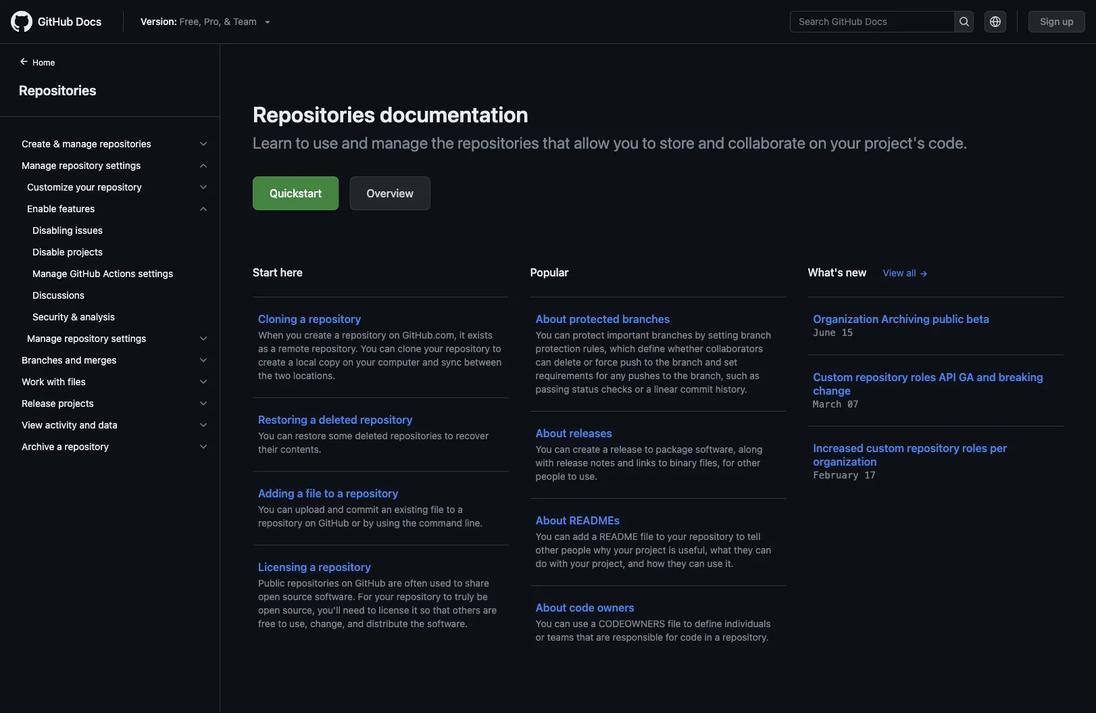 Task type: describe. For each thing, give the bounding box(es) containing it.
their
[[258, 444, 278, 455]]

you inside cloning a repository when you create a repository on github.com, it exists as a remote repository. you can clone your repository to create a local copy on your computer and sync between the two locations.
[[361, 343, 377, 354]]

github inside enable features element
[[70, 268, 100, 279]]

to up truly
[[454, 578, 463, 589]]

passing
[[536, 384, 570, 395]]

release
[[22, 398, 56, 409]]

enable features element for features
[[11, 220, 220, 328]]

about protected branches you can protect important branches by setting branch protection rules, which define whether collaborators can delete or force push to the branch and set requirements for any pushes to the branch, such as passing status checks or a linear commit history.
[[536, 313, 772, 395]]

github docs
[[38, 15, 102, 28]]

june 15 element
[[814, 327, 854, 338]]

sc 9kayk9 0 image for merges
[[198, 355, 209, 366]]

view activity and data
[[22, 420, 118, 431]]

license
[[379, 605, 410, 616]]

sc 9kayk9 0 image for manage repository settings
[[198, 333, 209, 344]]

1 vertical spatial settings
[[138, 268, 173, 279]]

quickstart link
[[253, 177, 339, 210]]

customize
[[27, 182, 73, 193]]

your inside dropdown button
[[76, 182, 95, 193]]

the inside adding a file to a repository you can upload and commit an existing file to a repository on github or by using the command line.
[[403, 518, 417, 529]]

analysis
[[80, 311, 115, 323]]

you inside about releases you can create a release to package software, along with release notes and links to binary files, for other people to use.
[[536, 444, 552, 455]]

project,
[[592, 558, 626, 569]]

to left store
[[643, 133, 657, 152]]

such
[[727, 370, 748, 381]]

clone
[[398, 343, 422, 354]]

repository up the customize your repository
[[59, 160, 103, 171]]

enable features
[[27, 203, 95, 214]]

home link
[[14, 56, 77, 70]]

a inside about readmes you can add a readme file to your repository to tell other people why your project is useful, what they can do with your project, and how they can use it.
[[592, 531, 597, 542]]

on inside 'licensing a repository public repositories on github are often used to share open source software. for your repository to truly be open source, you'll need to license it so that others are free to use, change, and distribute the software.'
[[342, 578, 353, 589]]

a inside about releases you can create a release to package software, along with release notes and links to binary files, for other people to use.
[[603, 444, 608, 455]]

about for about code owners
[[536, 602, 567, 614]]

branches and merges button
[[16, 350, 214, 371]]

and up overview
[[342, 133, 368, 152]]

view all link
[[884, 266, 929, 280]]

you inside repositories documentation learn to use and manage the repositories that allow you to store and collaborate on your project's code.
[[614, 133, 639, 152]]

and left data
[[79, 420, 96, 431]]

sc 9kayk9 0 image for customize your repository
[[198, 182, 209, 193]]

to up links at the right of the page
[[645, 444, 654, 455]]

work
[[22, 376, 44, 387]]

repository down view activity and data
[[65, 441, 109, 452]]

a up copy
[[335, 330, 340, 341]]

your left computer
[[356, 357, 376, 368]]

and inside adding a file to a repository you can upload and commit an existing file to a repository on github or by using the command line.
[[328, 504, 344, 515]]

repository down exists
[[446, 343, 490, 354]]

repository down adding at bottom
[[258, 518, 303, 529]]

a inside 'licensing a repository public repositories on github are often used to share open source software. for your repository to truly be open source, you'll need to license it so that others are free to use, change, and distribute the software.'
[[310, 561, 316, 574]]

to right links at the right of the page
[[659, 457, 668, 469]]

popular
[[531, 266, 569, 279]]

can down tell
[[756, 545, 772, 556]]

roles inside increased custom repository roles per organization february 17
[[963, 442, 988, 455]]

and inside custom repository roles api ga and breaking change march 07
[[978, 371, 997, 383]]

to down for
[[368, 605, 376, 616]]

1 vertical spatial manage
[[32, 268, 67, 279]]

sc 9kayk9 0 image for settings
[[198, 160, 209, 171]]

a down "remote"
[[288, 357, 294, 368]]

version: free, pro, & team
[[141, 16, 257, 27]]

1 horizontal spatial create
[[304, 330, 332, 341]]

with inside about readmes you can add a readme file to your repository to tell other people why your project is useful, what they can do with your project, and how they can use it.
[[550, 558, 568, 569]]

& for create & manage repositories
[[53, 138, 60, 149]]

a up command
[[458, 504, 463, 515]]

archive
[[22, 441, 54, 452]]

requirements
[[536, 370, 594, 381]]

repository up an
[[346, 487, 399, 500]]

push
[[621, 357, 642, 368]]

on inside repositories documentation learn to use and manage the repositories that allow you to store and collaborate on your project's code.
[[810, 133, 827, 152]]

your down github.com,
[[424, 343, 443, 354]]

march 07 element
[[814, 399, 859, 410]]

1 vertical spatial they
[[668, 558, 687, 569]]

repository up 'enable features' dropdown button
[[98, 182, 142, 193]]

recover
[[456, 430, 489, 442]]

github inside adding a file to a repository you can upload and commit an existing file to a repository on github or by using the command line.
[[319, 518, 349, 529]]

copy
[[319, 357, 340, 368]]

for inside about releases you can create a release to package software, along with release notes and links to binary files, for other people to use.
[[723, 457, 735, 469]]

for inside about code owners you can use a codeowners file to define individuals or teams that are responsible for code in a repository.
[[666, 632, 678, 643]]

about for about protected branches
[[536, 313, 567, 326]]

file up upload
[[306, 487, 322, 500]]

about for about releases
[[536, 427, 567, 440]]

two
[[275, 370, 291, 381]]

1 vertical spatial branches
[[652, 330, 693, 341]]

2 vertical spatial settings
[[111, 333, 146, 344]]

can inside restoring a deleted repository you can restore some deleted repositories to recover their contents.
[[277, 430, 293, 442]]

to right free
[[278, 618, 287, 630]]

collaborate
[[729, 133, 806, 152]]

use inside about readmes you can add a readme file to your repository to tell other people why your project is useful, what they can do with your project, and how they can use it.
[[708, 558, 723, 569]]

sign up link
[[1029, 11, 1086, 32]]

1 vertical spatial deleted
[[355, 430, 388, 442]]

as inside about protected branches you can protect important branches by setting branch protection rules, which define whether collaborators can delete or force push to the branch and set requirements for any pushes to the branch, such as passing status checks or a linear commit history.
[[750, 370, 760, 381]]

a right cloning
[[300, 313, 306, 326]]

file up command
[[431, 504, 444, 515]]

to up pushes
[[645, 357, 653, 368]]

1 vertical spatial branch
[[673, 357, 703, 368]]

can inside about code owners you can use a codeowners file to define individuals or teams that are responsible for code in a repository.
[[555, 618, 571, 630]]

the up the linear
[[674, 370, 688, 381]]

rules,
[[583, 343, 608, 354]]

repository down analysis
[[64, 333, 109, 344]]

whether
[[668, 343, 704, 354]]

repository up copy
[[309, 313, 361, 326]]

branch,
[[691, 370, 724, 381]]

repository inside custom repository roles api ga and breaking change march 07
[[856, 371, 909, 383]]

manage repository settings element for settings
[[11, 177, 220, 350]]

is
[[669, 545, 676, 556]]

repository inside increased custom repository roles per organization february 17
[[908, 442, 960, 455]]

the inside cloning a repository when you create a repository on github.com, it exists as a remote repository. you can clone your repository to create a local copy on your computer and sync between the two locations.
[[258, 370, 272, 381]]

what
[[711, 545, 732, 556]]

use,
[[290, 618, 308, 630]]

code.
[[929, 133, 968, 152]]

beta
[[967, 313, 990, 326]]

the inside repositories documentation learn to use and manage the repositories that allow you to store and collaborate on your project's code.
[[432, 133, 454, 152]]

2 manage repository settings button from the top
[[16, 328, 214, 350]]

0 vertical spatial branch
[[741, 330, 772, 341]]

the inside 'licensing a repository public repositories on github are often used to share open source software. for your repository to truly be open source, you'll need to license it so that others are free to use, change, and distribute the software.'
[[411, 618, 425, 630]]

add
[[573, 531, 590, 542]]

disabling issues
[[32, 225, 103, 236]]

github left docs
[[38, 15, 73, 28]]

delete
[[554, 357, 582, 368]]

0 vertical spatial branches
[[623, 313, 670, 326]]

a up upload
[[297, 487, 303, 500]]

you inside about code owners you can use a codeowners file to define individuals or teams that are responsible for code in a repository.
[[536, 618, 552, 630]]

ga
[[960, 371, 975, 383]]

using
[[376, 518, 400, 529]]

can inside about releases you can create a release to package software, along with release notes and links to binary files, for other people to use.
[[555, 444, 571, 455]]

create inside about releases you can create a release to package software, along with release notes and links to binary files, for other people to use.
[[573, 444, 601, 455]]

disabling
[[32, 225, 73, 236]]

need
[[343, 605, 365, 616]]

repositories element
[[0, 55, 220, 712]]

can down protection
[[536, 357, 552, 368]]

it inside 'licensing a repository public repositories on github are often used to share open source software. for your repository to truly be open source, you'll need to license it so that others are free to use, change, and distribute the software.'
[[412, 605, 418, 616]]

repositories for repositories documentation learn to use and manage the repositories that allow you to store and collaborate on your project's code.
[[253, 101, 375, 127]]

team
[[233, 16, 257, 27]]

public
[[933, 313, 965, 326]]

on inside adding a file to a repository you can upload and commit an existing file to a repository on github or by using the command line.
[[305, 518, 316, 529]]

learn
[[253, 133, 292, 152]]

docs
[[76, 15, 102, 28]]

licensing
[[258, 561, 307, 574]]

your down add
[[571, 558, 590, 569]]

teams
[[548, 632, 574, 643]]

17
[[865, 470, 876, 481]]

file inside about readmes you can add a readme file to your repository to tell other people why your project is useful, what they can do with your project, and how they can use it.
[[641, 531, 654, 542]]

software,
[[696, 444, 737, 455]]

manage repository settings element for manage
[[11, 155, 220, 350]]

enable features button
[[16, 198, 214, 220]]

to up the linear
[[663, 370, 672, 381]]

that inside 'licensing a repository public repositories on github are often used to share open source software. for your repository to truly be open source, you'll need to license it so that others are free to use, change, and distribute the software.'
[[433, 605, 450, 616]]

about code owners you can use a codeowners file to define individuals or teams that are responsible for code in a repository.
[[536, 602, 771, 643]]

0 vertical spatial are
[[388, 578, 402, 589]]

to left tell
[[737, 531, 745, 542]]

1 vertical spatial software.
[[427, 618, 468, 630]]

quickstart
[[270, 187, 322, 200]]

or down rules,
[[584, 357, 593, 368]]

to up the project
[[657, 531, 665, 542]]

pro,
[[204, 16, 222, 27]]

collaborators
[[706, 343, 764, 354]]

0 vertical spatial deleted
[[319, 414, 358, 426]]

a down some
[[337, 487, 343, 500]]

can down useful,
[[689, 558, 705, 569]]

manage repository settings for second manage repository settings 'dropdown button' from the top of the manage repository settings element containing manage repository settings
[[27, 333, 146, 344]]

set
[[724, 357, 738, 368]]

repository up for
[[319, 561, 371, 574]]

other inside about releases you can create a release to package software, along with release notes and links to binary files, for other people to use.
[[738, 457, 761, 469]]

computer
[[378, 357, 420, 368]]

data
[[98, 420, 118, 431]]

about releases you can create a release to package software, along with release notes and links to binary files, for other people to use.
[[536, 427, 763, 482]]

remote
[[279, 343, 309, 354]]

release projects button
[[16, 393, 214, 415]]

15
[[842, 327, 854, 338]]

search image
[[959, 16, 970, 27]]

issues
[[75, 225, 103, 236]]

security & analysis
[[32, 311, 115, 323]]

and right store
[[699, 133, 725, 152]]

codeowners
[[599, 618, 666, 630]]

repository inside restoring a deleted repository you can restore some deleted repositories to recover their contents.
[[360, 414, 413, 426]]

any
[[611, 370, 626, 381]]

or inside adding a file to a repository you can upload and commit an existing file to a repository on github or by using the command line.
[[352, 518, 361, 529]]

people inside about readmes you can add a readme file to your repository to tell other people why your project is useful, what they can do with your project, and how they can use it.
[[562, 545, 591, 556]]

1 vertical spatial are
[[483, 605, 497, 616]]

your up is
[[668, 531, 687, 542]]

history.
[[716, 384, 748, 395]]

truly
[[455, 591, 475, 603]]

to right learn
[[296, 133, 310, 152]]

releases
[[570, 427, 613, 440]]

repositories for repositories
[[19, 82, 96, 98]]

repository. inside about code owners you can use a codeowners file to define individuals or teams that are responsible for code in a repository.
[[723, 632, 769, 643]]

repository down often
[[397, 591, 441, 603]]

manage repository settings for first manage repository settings 'dropdown button' from the top of the manage repository settings element containing manage repository settings
[[22, 160, 141, 171]]

discussions link
[[16, 285, 214, 306]]

readmes
[[570, 514, 620, 527]]

with inside dropdown button
[[47, 376, 65, 387]]

repositories link
[[16, 80, 204, 100]]

be
[[477, 591, 488, 603]]

can left add
[[555, 531, 571, 542]]

0 vertical spatial software.
[[315, 591, 356, 603]]

0 vertical spatial settings
[[106, 160, 141, 171]]

to down used
[[444, 591, 452, 603]]

or down pushes
[[635, 384, 644, 395]]

a right in
[[715, 632, 720, 643]]

in
[[705, 632, 713, 643]]

notes
[[591, 457, 615, 469]]

that inside about code owners you can use a codeowners file to define individuals or teams that are responsible for code in a repository.
[[577, 632, 594, 643]]

sc 9kayk9 0 image for release projects
[[198, 398, 209, 409]]

a inside about protected branches you can protect important branches by setting branch protection rules, which define whether collaborators can delete or force push to the branch and set requirements for any pushes to the branch, such as passing status checks or a linear commit history.
[[647, 384, 652, 395]]

what's new
[[808, 266, 867, 279]]

create & manage repositories button
[[16, 133, 214, 155]]



Task type: locate. For each thing, give the bounding box(es) containing it.
sc 9kayk9 0 image for create & manage repositories
[[198, 139, 209, 149]]

a up restore on the bottom left
[[310, 414, 316, 426]]

open up free
[[258, 605, 280, 616]]

custom
[[867, 442, 905, 455]]

manage repository settings button
[[16, 155, 214, 177], [16, 328, 214, 350]]

to left the use.
[[568, 471, 577, 482]]

the down existing
[[403, 518, 417, 529]]

1 vertical spatial repositories
[[253, 101, 375, 127]]

software. down others
[[427, 618, 468, 630]]

status
[[572, 384, 599, 395]]

view inside dropdown button
[[22, 420, 43, 431]]

projects down issues
[[67, 246, 103, 258]]

1 horizontal spatial other
[[738, 457, 761, 469]]

sc 9kayk9 0 image inside customize your repository dropdown button
[[198, 182, 209, 193]]

repositories left recover
[[391, 430, 442, 442]]

and inside about releases you can create a release to package software, along with release notes and links to binary files, for other people to use.
[[618, 457, 634, 469]]

1 vertical spatial roles
[[963, 442, 988, 455]]

by left "using"
[[363, 518, 374, 529]]

that right "so"
[[433, 605, 450, 616]]

are down be
[[483, 605, 497, 616]]

commit inside about protected branches you can protect important branches by setting branch protection rules, which define whether collaborators can delete or force push to the branch and set requirements for any pushes to the branch, such as passing status checks or a linear commit history.
[[681, 384, 713, 395]]

api
[[939, 371, 957, 383]]

1 horizontal spatial it
[[460, 330, 465, 341]]

project's
[[865, 133, 926, 152]]

you
[[536, 330, 552, 341], [361, 343, 377, 354], [258, 430, 275, 442], [536, 444, 552, 455], [258, 504, 275, 515], [536, 531, 552, 542], [536, 618, 552, 630]]

or inside about code owners you can use a codeowners file to define individuals or teams that are responsible for code in a repository.
[[536, 632, 545, 643]]

1 vertical spatial &
[[53, 138, 60, 149]]

manage github actions settings
[[32, 268, 173, 279]]

on down upload
[[305, 518, 316, 529]]

on right "collaborate"
[[810, 133, 827, 152]]

1 vertical spatial release
[[557, 457, 588, 469]]

local
[[296, 357, 317, 368]]

1 vertical spatial manage repository settings
[[27, 333, 146, 344]]

view for view all
[[884, 267, 905, 279]]

0 vertical spatial repositories
[[19, 82, 96, 98]]

projects inside enable features element
[[67, 246, 103, 258]]

3 about from the top
[[536, 514, 567, 527]]

home
[[32, 57, 55, 67]]

1 sc 9kayk9 0 image from the top
[[198, 160, 209, 171]]

0 vertical spatial roles
[[912, 371, 937, 383]]

sc 9kayk9 0 image
[[198, 139, 209, 149], [198, 182, 209, 193], [198, 204, 209, 214], [198, 333, 209, 344], [198, 377, 209, 387], [198, 398, 209, 409], [198, 420, 209, 431]]

by inside about protected branches you can protect important branches by setting branch protection rules, which define whether collaborators can delete or force push to the branch and set requirements for any pushes to the branch, such as passing status checks or a linear commit history.
[[696, 330, 706, 341]]

when
[[258, 330, 284, 341]]

2 sc 9kayk9 0 image from the top
[[198, 182, 209, 193]]

5 sc 9kayk9 0 image from the top
[[198, 377, 209, 387]]

some
[[329, 430, 353, 442]]

for
[[358, 591, 372, 603]]

individuals
[[725, 618, 771, 630]]

& inside 'link'
[[71, 311, 78, 323]]

view up the archive
[[22, 420, 43, 431]]

adding a file to a repository you can upload and commit an existing file to a repository on github or by using the command line.
[[258, 487, 483, 529]]

to up command
[[447, 504, 455, 515]]

projects inside dropdown button
[[58, 398, 94, 409]]

existing
[[395, 504, 428, 515]]

github up for
[[355, 578, 386, 589]]

repository. inside cloning a repository when you create a repository on github.com, it exists as a remote repository. you can clone your repository to create a local copy on your computer and sync between the two locations.
[[312, 343, 358, 354]]

a left codeowners
[[591, 618, 596, 630]]

enable
[[27, 203, 56, 214]]

view left all
[[884, 267, 905, 279]]

your down the readme
[[614, 545, 633, 556]]

select language: current language is english image
[[991, 16, 1002, 27]]

or left "using"
[[352, 518, 361, 529]]

define inside about code owners you can use a codeowners file to define individuals or teams that are responsible for code in a repository.
[[695, 618, 723, 630]]

triangle down image
[[262, 16, 273, 27]]

june
[[814, 327, 837, 338]]

use inside repositories documentation learn to use and manage the repositories that allow you to store and collaborate on your project's code.
[[313, 133, 338, 152]]

view for view activity and data
[[22, 420, 43, 431]]

about up protection
[[536, 313, 567, 326]]

define up in
[[695, 618, 723, 630]]

1 vertical spatial code
[[681, 632, 703, 643]]

0 horizontal spatial for
[[596, 370, 608, 381]]

on right copy
[[343, 357, 354, 368]]

they down is
[[668, 558, 687, 569]]

& right pro,
[[224, 16, 231, 27]]

view inside "link"
[[884, 267, 905, 279]]

1 horizontal spatial view
[[884, 267, 905, 279]]

adding
[[258, 487, 295, 500]]

people down add
[[562, 545, 591, 556]]

settings right actions at top
[[138, 268, 173, 279]]

manage inside dropdown button
[[62, 138, 97, 149]]

2 enable features element from the top
[[11, 220, 220, 328]]

deleted up some
[[319, 414, 358, 426]]

you inside restoring a deleted repository you can restore some deleted repositories to recover their contents.
[[258, 430, 275, 442]]

1 horizontal spatial by
[[696, 330, 706, 341]]

2 sc 9kayk9 0 image from the top
[[198, 355, 209, 366]]

a right add
[[592, 531, 597, 542]]

projects for disable projects
[[67, 246, 103, 258]]

protected
[[570, 313, 620, 326]]

manage repository settings button down create & manage repositories
[[16, 155, 214, 177]]

1 horizontal spatial that
[[543, 133, 571, 152]]

protect
[[573, 330, 605, 341]]

code left in
[[681, 632, 703, 643]]

0 vertical spatial it
[[460, 330, 465, 341]]

that inside repositories documentation learn to use and manage the repositories that allow you to store and collaborate on your project's code.
[[543, 133, 571, 152]]

4 about from the top
[[536, 602, 567, 614]]

are inside about code owners you can use a codeowners file to define individuals or teams that are responsible for code in a repository.
[[597, 632, 610, 643]]

repositories inside repositories documentation learn to use and manage the repositories that allow you to store and collaborate on your project's code.
[[458, 133, 540, 152]]

they down tell
[[735, 545, 754, 556]]

1 vertical spatial define
[[695, 618, 723, 630]]

about readmes you can add a readme file to your repository to tell other people why your project is useful, what they can do with your project, and how they can use it.
[[536, 514, 772, 569]]

1 horizontal spatial commit
[[681, 384, 713, 395]]

organization
[[814, 455, 877, 468]]

1 vertical spatial you
[[286, 330, 302, 341]]

are down codeowners
[[597, 632, 610, 643]]

can down adding at bottom
[[277, 504, 293, 515]]

can inside cloning a repository when you create a repository on github.com, it exists as a remote repository. you can clone your repository to create a local copy on your computer and sync between the two locations.
[[380, 343, 395, 354]]

1 vertical spatial commit
[[347, 504, 379, 515]]

1 manage repository settings button from the top
[[16, 155, 214, 177]]

1 horizontal spatial as
[[750, 370, 760, 381]]

0 horizontal spatial other
[[536, 545, 559, 556]]

manage repository settings element
[[11, 155, 220, 350], [11, 177, 220, 350]]

and inside about readmes you can add a readme file to your repository to tell other people why your project is useful, what they can do with your project, and how they can use it.
[[628, 558, 645, 569]]

repositories inside dropdown button
[[100, 138, 151, 149]]

you up "remote"
[[286, 330, 302, 341]]

archive a repository
[[22, 441, 109, 452]]

about inside about readmes you can add a readme file to your repository to tell other people why your project is useful, what they can do with your project, and how they can use it.
[[536, 514, 567, 527]]

6 sc 9kayk9 0 image from the top
[[198, 398, 209, 409]]

so
[[420, 605, 431, 616]]

0 vertical spatial by
[[696, 330, 706, 341]]

0 vertical spatial you
[[614, 133, 639, 152]]

you inside about readmes you can add a readme file to your repository to tell other people why your project is useful, what they can do with your project, and how they can use it.
[[536, 531, 552, 542]]

release up the use.
[[557, 457, 588, 469]]

with inside about releases you can create a release to package software, along with release notes and links to binary files, for other people to use.
[[536, 457, 554, 469]]

repositories
[[19, 82, 96, 98], [253, 101, 375, 127]]

to inside cloning a repository when you create a repository on github.com, it exists as a remote repository. you can clone your repository to create a local copy on your computer and sync between the two locations.
[[493, 343, 502, 354]]

repository up computer
[[342, 330, 387, 341]]

1 vertical spatial other
[[536, 545, 559, 556]]

sc 9kayk9 0 image inside 'enable features' dropdown button
[[198, 204, 209, 214]]

create
[[304, 330, 332, 341], [258, 357, 286, 368], [573, 444, 601, 455]]

1 vertical spatial create
[[258, 357, 286, 368]]

sc 9kayk9 0 image for view activity and data
[[198, 420, 209, 431]]

0 horizontal spatial manage
[[62, 138, 97, 149]]

commit left an
[[347, 504, 379, 515]]

4 sc 9kayk9 0 image from the top
[[198, 333, 209, 344]]

0 horizontal spatial &
[[53, 138, 60, 149]]

repositories documentation learn to use and manage the repositories that allow you to store and collaborate on your project's code.
[[253, 101, 968, 152]]

Search GitHub Docs search field
[[791, 11, 955, 32]]

that left allow
[[543, 133, 571, 152]]

and
[[342, 133, 368, 152], [699, 133, 725, 152], [65, 355, 81, 366], [423, 357, 439, 368], [706, 357, 722, 368], [978, 371, 997, 383], [79, 420, 96, 431], [618, 457, 634, 469], [328, 504, 344, 515], [628, 558, 645, 569], [348, 618, 364, 630]]

& for security & analysis
[[71, 311, 78, 323]]

projects for release projects
[[58, 398, 94, 409]]

and left links at the right of the page
[[618, 457, 634, 469]]

an
[[382, 504, 392, 515]]

enable features element
[[11, 198, 220, 328], [11, 220, 220, 328]]

1 sc 9kayk9 0 image from the top
[[198, 139, 209, 149]]

command
[[419, 518, 463, 529]]

your up the license
[[375, 591, 394, 603]]

the down the 'documentation'
[[432, 133, 454, 152]]

often
[[405, 578, 428, 589]]

0 horizontal spatial define
[[638, 343, 666, 354]]

2 vertical spatial for
[[666, 632, 678, 643]]

0 vertical spatial view
[[884, 267, 905, 279]]

0 horizontal spatial create
[[258, 357, 286, 368]]

source
[[283, 591, 312, 603]]

1 vertical spatial manage repository settings button
[[16, 328, 214, 350]]

version:
[[141, 16, 177, 27]]

repositories down the 'documentation'
[[458, 133, 540, 152]]

security & analysis link
[[16, 306, 214, 328]]

with left notes
[[536, 457, 554, 469]]

0 vertical spatial &
[[224, 16, 231, 27]]

about inside about protected branches you can protect important branches by setting branch protection rules, which define whether collaborators can delete or force push to the branch and set requirements for any pushes to the branch, such as passing status checks or a linear commit history.
[[536, 313, 567, 326]]

2 vertical spatial use
[[573, 618, 589, 630]]

that right teams
[[577, 632, 594, 643]]

sign
[[1041, 16, 1061, 27]]

0 vertical spatial projects
[[67, 246, 103, 258]]

sc 9kayk9 0 image inside "create & manage repositories" dropdown button
[[198, 139, 209, 149]]

None search field
[[791, 11, 975, 32]]

1 vertical spatial view
[[22, 420, 43, 431]]

repositories up customize your repository dropdown button
[[100, 138, 151, 149]]

manage repository settings element containing customize your repository
[[11, 177, 220, 350]]

0 horizontal spatial repository.
[[312, 343, 358, 354]]

3 sc 9kayk9 0 image from the top
[[198, 204, 209, 214]]

2 horizontal spatial use
[[708, 558, 723, 569]]

use up teams
[[573, 618, 589, 630]]

can down releases
[[555, 444, 571, 455]]

to left recover
[[445, 430, 454, 442]]

repositories inside restoring a deleted repository you can restore some deleted repositories to recover their contents.
[[391, 430, 442, 442]]

sc 9kayk9 0 image inside manage repository settings 'dropdown button'
[[198, 333, 209, 344]]

sc 9kayk9 0 image inside branches and merges dropdown button
[[198, 355, 209, 366]]

security
[[32, 311, 68, 323]]

2 horizontal spatial are
[[597, 632, 610, 643]]

0 vertical spatial as
[[258, 343, 268, 354]]

0 vertical spatial open
[[258, 591, 280, 603]]

a up notes
[[603, 444, 608, 455]]

on up clone
[[389, 330, 400, 341]]

2 horizontal spatial create
[[573, 444, 601, 455]]

1 vertical spatial with
[[536, 457, 554, 469]]

useful,
[[679, 545, 708, 556]]

2 vertical spatial &
[[71, 311, 78, 323]]

deleted right some
[[355, 430, 388, 442]]

1 horizontal spatial software.
[[427, 618, 468, 630]]

create & manage repositories
[[22, 138, 151, 149]]

to inside about code owners you can use a codeowners file to define individuals or teams that are responsible for code in a repository.
[[684, 618, 693, 630]]

setting
[[709, 330, 739, 341]]

a down when
[[271, 343, 276, 354]]

between
[[465, 357, 502, 368]]

about left releases
[[536, 427, 567, 440]]

you up protection
[[536, 330, 552, 341]]

use left it.
[[708, 558, 723, 569]]

the up pushes
[[656, 357, 670, 368]]

1 about from the top
[[536, 313, 567, 326]]

github inside 'licensing a repository public repositories on github are often used to share open source software. for your repository to truly be open source, you'll need to license it so that others are free to use, change, and distribute the software.'
[[355, 578, 386, 589]]

0 vertical spatial they
[[735, 545, 754, 556]]

about up teams
[[536, 602, 567, 614]]

open down public on the bottom of the page
[[258, 591, 280, 603]]

repositories
[[458, 133, 540, 152], [100, 138, 151, 149], [391, 430, 442, 442], [288, 578, 339, 589]]

2 about from the top
[[536, 427, 567, 440]]

branches up important
[[623, 313, 670, 326]]

2 open from the top
[[258, 605, 280, 616]]

1 open from the top
[[258, 591, 280, 603]]

source,
[[283, 605, 315, 616]]

2 vertical spatial manage
[[27, 333, 62, 344]]

0 vertical spatial manage repository settings
[[22, 160, 141, 171]]

to
[[296, 133, 310, 152], [643, 133, 657, 152], [493, 343, 502, 354], [645, 357, 653, 368], [663, 370, 672, 381], [445, 430, 454, 442], [645, 444, 654, 455], [659, 457, 668, 469], [568, 471, 577, 482], [324, 487, 335, 500], [447, 504, 455, 515], [657, 531, 665, 542], [737, 531, 745, 542], [454, 578, 463, 589], [444, 591, 452, 603], [368, 605, 376, 616], [278, 618, 287, 630], [684, 618, 693, 630]]

0 vertical spatial create
[[304, 330, 332, 341]]

sc 9kayk9 0 image
[[198, 160, 209, 171], [198, 355, 209, 366], [198, 442, 209, 452]]

manage repository settings element containing manage repository settings
[[11, 155, 220, 350]]

can
[[555, 330, 571, 341], [380, 343, 395, 354], [536, 357, 552, 368], [277, 430, 293, 442], [555, 444, 571, 455], [277, 504, 293, 515], [555, 531, 571, 542], [756, 545, 772, 556], [689, 558, 705, 569], [555, 618, 571, 630]]

and left sync
[[423, 357, 439, 368]]

1 horizontal spatial code
[[681, 632, 703, 643]]

repositories up learn
[[253, 101, 375, 127]]

3 sc 9kayk9 0 image from the top
[[198, 442, 209, 452]]

github docs link
[[11, 11, 112, 32]]

to up upload
[[324, 487, 335, 500]]

you inside adding a file to a repository you can upload and commit an existing file to a repository on github or by using the command line.
[[258, 504, 275, 515]]

to inside restoring a deleted repository you can restore some deleted repositories to recover their contents.
[[445, 430, 454, 442]]

new
[[846, 266, 867, 279]]

sc 9kayk9 0 image inside "work with files" dropdown button
[[198, 377, 209, 387]]

repository right custom
[[908, 442, 960, 455]]

and inside about protected branches you can protect important branches by setting branch protection rules, which define whether collaborators can delete or force push to the branch and set requirements for any pushes to the branch, such as passing status checks or a linear commit history.
[[706, 357, 722, 368]]

1 horizontal spatial use
[[573, 618, 589, 630]]

others
[[453, 605, 481, 616]]

other down along
[[738, 457, 761, 469]]

0 horizontal spatial code
[[570, 602, 595, 614]]

people inside about releases you can create a release to package software, along with release notes and links to binary files, for other people to use.
[[536, 471, 566, 482]]

0 vertical spatial manage repository settings button
[[16, 155, 214, 177]]

2 vertical spatial create
[[573, 444, 601, 455]]

change
[[814, 384, 851, 397]]

0 vertical spatial define
[[638, 343, 666, 354]]

1 horizontal spatial repositories
[[253, 101, 375, 127]]

1 vertical spatial by
[[363, 518, 374, 529]]

1 horizontal spatial for
[[666, 632, 678, 643]]

repository.
[[312, 343, 358, 354], [723, 632, 769, 643]]

2 vertical spatial that
[[577, 632, 594, 643]]

increased custom repository roles per organization february 17
[[814, 442, 1008, 481]]

0 horizontal spatial software.
[[315, 591, 356, 603]]

other inside about readmes you can add a readme file to your repository to tell other people why your project is useful, what they can do with your project, and how they can use it.
[[536, 545, 559, 556]]

custom repository roles api ga and breaking change march 07
[[814, 371, 1044, 410]]

by inside adding a file to a repository you can upload and commit an existing file to a repository on github or by using the command line.
[[363, 518, 374, 529]]

a inside restoring a deleted repository you can restore some deleted repositories to recover their contents.
[[310, 414, 316, 426]]

your inside 'licensing a repository public repositories on github are often used to share open source software. for your repository to truly be open source, you'll need to license it so that others are free to use, change, and distribute the software.'
[[375, 591, 394, 603]]

with left "files"
[[47, 376, 65, 387]]

sc 9kayk9 0 image inside manage repository settings 'dropdown button'
[[198, 160, 209, 171]]

can up teams
[[555, 618, 571, 630]]

settings down security & analysis 'link'
[[111, 333, 146, 344]]

with right 'do' at the left of page
[[550, 558, 568, 569]]

0 horizontal spatial release
[[557, 457, 588, 469]]

and inside cloning a repository when you create a repository on github.com, it exists as a remote repository. you can clone your repository to create a local copy on your computer and sync between the two locations.
[[423, 357, 439, 368]]

0 vertical spatial code
[[570, 602, 595, 614]]

repository inside about readmes you can add a readme file to your repository to tell other people why your project is useful, what they can do with your project, and how they can use it.
[[690, 531, 734, 542]]

cloning a repository when you create a repository on github.com, it exists as a remote repository. you can clone your repository to create a local copy on your computer and sync between the two locations.
[[258, 313, 502, 381]]

1 vertical spatial people
[[562, 545, 591, 556]]

manage repository settings down analysis
[[27, 333, 146, 344]]

and up "files"
[[65, 355, 81, 366]]

file
[[306, 487, 322, 500], [431, 504, 444, 515], [641, 531, 654, 542], [668, 618, 681, 630]]

define inside about protected branches you can protect important branches by setting branch protection rules, which define whether collaborators can delete or force push to the branch and set requirements for any pushes to the branch, such as passing status checks or a linear commit history.
[[638, 343, 666, 354]]

0 vertical spatial use
[[313, 133, 338, 152]]

locations.
[[293, 370, 336, 381]]

allow
[[574, 133, 610, 152]]

can up protection
[[555, 330, 571, 341]]

manage up the customize your repository
[[62, 138, 97, 149]]

1 vertical spatial repository.
[[723, 632, 769, 643]]

restoring
[[258, 414, 308, 426]]

1 horizontal spatial manage
[[372, 133, 428, 152]]

2 vertical spatial sc 9kayk9 0 image
[[198, 442, 209, 452]]

overview
[[367, 187, 414, 200]]

2 manage repository settings element from the top
[[11, 177, 220, 350]]

0 vertical spatial repository.
[[312, 343, 358, 354]]

0 vertical spatial that
[[543, 133, 571, 152]]

that
[[543, 133, 571, 152], [433, 605, 450, 616], [577, 632, 594, 643]]

licensing a repository public repositories on github are often used to share open source software. for your repository to truly be open source, you'll need to license it so that others are free to use, change, and distribute the software.
[[258, 561, 497, 630]]

package
[[656, 444, 693, 455]]

sign up
[[1041, 16, 1075, 27]]

and inside 'licensing a repository public repositories on github are often used to share open source software. for your repository to truly be open source, you'll need to license it so that others are free to use, change, and distribute the software.'
[[348, 618, 364, 630]]

1 vertical spatial that
[[433, 605, 450, 616]]

0 horizontal spatial by
[[363, 518, 374, 529]]

your inside repositories documentation learn to use and manage the repositories that allow you to store and collaborate on your project's code.
[[831, 133, 862, 152]]

it inside cloning a repository when you create a repository on github.com, it exists as a remote repository. you can clone your repository to create a local copy on your computer and sync between the two locations.
[[460, 330, 465, 341]]

the
[[432, 133, 454, 152], [656, 357, 670, 368], [258, 370, 272, 381], [674, 370, 688, 381], [403, 518, 417, 529], [411, 618, 425, 630]]

sc 9kayk9 0 image for enable features
[[198, 204, 209, 214]]

enable features element for your
[[11, 198, 220, 328]]

people
[[536, 471, 566, 482], [562, 545, 591, 556]]

2 horizontal spatial &
[[224, 16, 231, 27]]

people left the use.
[[536, 471, 566, 482]]

about inside about code owners you can use a codeowners file to define individuals or teams that are responsible for code in a repository.
[[536, 602, 567, 614]]

sc 9kayk9 0 image inside archive a repository dropdown button
[[198, 442, 209, 452]]

tell
[[748, 531, 761, 542]]

and down 'need'
[[348, 618, 364, 630]]

repository up what
[[690, 531, 734, 542]]

links
[[637, 457, 656, 469]]

0 horizontal spatial use
[[313, 133, 338, 152]]

a inside dropdown button
[[57, 441, 62, 452]]

project
[[636, 545, 667, 556]]

important
[[607, 330, 650, 341]]

work with files button
[[16, 371, 214, 393]]

as inside cloning a repository when you create a repository on github.com, it exists as a remote repository. you can clone your repository to create a local copy on your computer and sync between the two locations.
[[258, 343, 268, 354]]

1 horizontal spatial release
[[611, 444, 643, 455]]

0 horizontal spatial that
[[433, 605, 450, 616]]

1 enable features element from the top
[[11, 198, 220, 328]]

1 vertical spatial as
[[750, 370, 760, 381]]

sc 9kayk9 0 image for repository
[[198, 442, 209, 452]]

the left two on the bottom left of the page
[[258, 370, 272, 381]]

can inside adding a file to a repository you can upload and commit an existing file to a repository on github or by using the command line.
[[277, 504, 293, 515]]

about inside about releases you can create a release to package software, along with release notes and links to binary files, for other people to use.
[[536, 427, 567, 440]]

& inside dropdown button
[[53, 138, 60, 149]]

custom
[[814, 371, 854, 383]]

repositories inside 'licensing a repository public repositories on github are often used to share open source software. for your repository to truly be open source, you'll need to license it so that others are free to use, change, and distribute the software.'
[[288, 578, 339, 589]]

you inside about protected branches you can protect important branches by setting branch protection rules, which define whether collaborators can delete or force push to the branch and set requirements for any pushes to the branch, such as passing status checks or a linear commit history.
[[536, 330, 552, 341]]

or left teams
[[536, 632, 545, 643]]

february 17 element
[[814, 470, 876, 481]]

for inside about protected branches you can protect important branches by setting branch protection rules, which define whether collaborators can delete or force push to the branch and set requirements for any pushes to the branch, such as passing status checks or a linear commit history.
[[596, 370, 608, 381]]

breaking
[[999, 371, 1044, 383]]

branch up the collaborators
[[741, 330, 772, 341]]

create
[[22, 138, 51, 149]]

0 horizontal spatial as
[[258, 343, 268, 354]]

view all
[[884, 267, 917, 279]]

github down disable projects
[[70, 268, 100, 279]]

you right allow
[[614, 133, 639, 152]]

2 vertical spatial with
[[550, 558, 568, 569]]

0 horizontal spatial view
[[22, 420, 43, 431]]

about for about readmes
[[536, 514, 567, 527]]

0 vertical spatial release
[[611, 444, 643, 455]]

sc 9kayk9 0 image for work with files
[[198, 377, 209, 387]]

0 horizontal spatial branch
[[673, 357, 703, 368]]

and right 'ga'
[[978, 371, 997, 383]]

use inside about code owners you can use a codeowners file to define individuals or teams that are responsible for code in a repository.
[[573, 618, 589, 630]]

you inside cloning a repository when you create a repository on github.com, it exists as a remote repository. you can clone your repository to create a local copy on your computer and sync between the two locations.
[[286, 330, 302, 341]]

0 vertical spatial for
[[596, 370, 608, 381]]

you up their
[[258, 430, 275, 442]]

commit inside adding a file to a repository you can upload and commit an existing file to a repository on github or by using the command line.
[[347, 504, 379, 515]]

you down adding at bottom
[[258, 504, 275, 515]]

it.
[[726, 558, 734, 569]]

checks
[[602, 384, 633, 395]]

branch down whether
[[673, 357, 703, 368]]

roles inside custom repository roles api ga and breaking change march 07
[[912, 371, 937, 383]]

start here
[[253, 266, 303, 279]]

organization archiving public beta june 15
[[814, 313, 990, 338]]

0 vertical spatial manage
[[22, 160, 56, 171]]

1 vertical spatial projects
[[58, 398, 94, 409]]

manage repository settings up the customize your repository
[[22, 160, 141, 171]]

0 horizontal spatial they
[[668, 558, 687, 569]]

define up push
[[638, 343, 666, 354]]

archive a repository button
[[16, 436, 214, 458]]

manage inside repositories documentation learn to use and manage the repositories that allow you to store and collaborate on your project's code.
[[372, 133, 428, 152]]

to right codeowners
[[684, 618, 693, 630]]

1 vertical spatial use
[[708, 558, 723, 569]]

7 sc 9kayk9 0 image from the top
[[198, 420, 209, 431]]

1 manage repository settings element from the top
[[11, 155, 220, 350]]

file inside about code owners you can use a codeowners file to define individuals or teams that are responsible for code in a repository.
[[668, 618, 681, 630]]

enable features element containing enable features
[[11, 198, 220, 328]]

cloning
[[258, 313, 297, 326]]

1 vertical spatial open
[[258, 605, 280, 616]]

all
[[907, 267, 917, 279]]

1 horizontal spatial you
[[614, 133, 639, 152]]

overview link
[[350, 177, 431, 210]]

by up whether
[[696, 330, 706, 341]]

repositories inside repositories documentation learn to use and manage the repositories that allow you to store and collaborate on your project's code.
[[253, 101, 375, 127]]

enable features element containing disabling issues
[[11, 220, 220, 328]]



Task type: vqa. For each thing, say whether or not it's contained in the screenshot.


